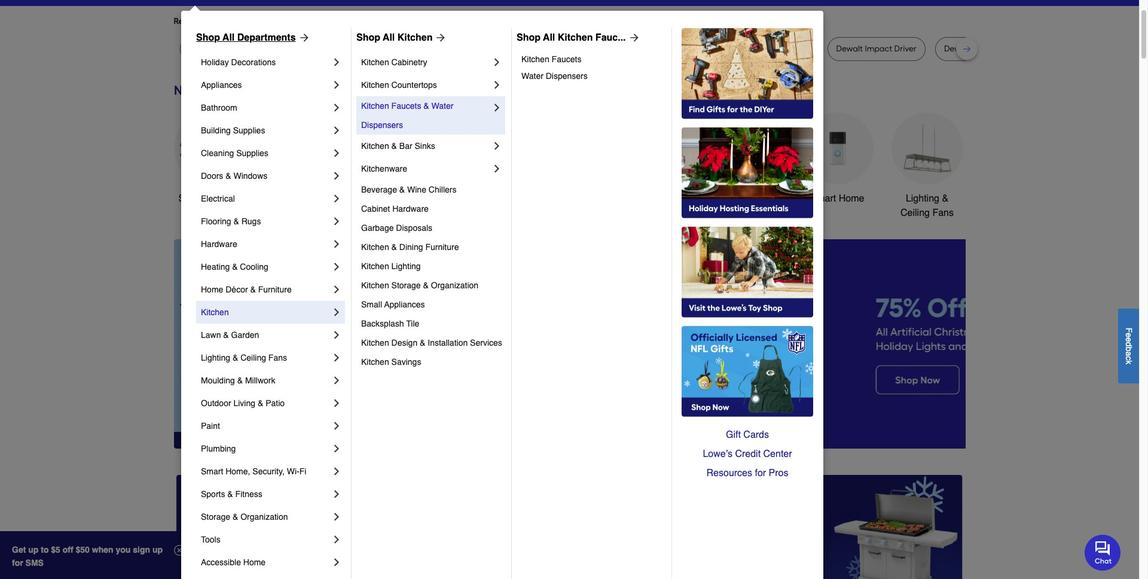 Task type: describe. For each thing, give the bounding box(es) containing it.
center
[[764, 449, 793, 460]]

0 horizontal spatial tools link
[[201, 528, 331, 551]]

chevron right image for outdoor living & patio
[[331, 397, 343, 409]]

moulding
[[201, 376, 235, 385]]

sms
[[25, 558, 44, 568]]

dewalt for dewalt drill bit
[[315, 44, 341, 54]]

0 horizontal spatial tools
[[201, 535, 221, 544]]

1 horizontal spatial lighting
[[392, 261, 421, 271]]

bit for dewalt drill bit
[[359, 44, 369, 54]]

0 horizontal spatial organization
[[241, 512, 288, 522]]

faucets for kitchen faucets & water dispensers
[[392, 101, 421, 111]]

lawn & garden link
[[201, 324, 331, 346]]

backsplash
[[361, 319, 404, 328]]

up to 50 percent off select tools and accessories. image
[[162, 239, 742, 449]]

driver for impact driver
[[787, 44, 809, 54]]

0 vertical spatial tools link
[[353, 112, 425, 206]]

kitchen lighting link
[[361, 257, 503, 276]]

garbage disposals
[[361, 223, 433, 233]]

security,
[[253, 467, 285, 476]]

officially licensed n f l gifts. shop now. image
[[682, 326, 814, 417]]

paint
[[201, 421, 220, 431]]

chevron right image for tools
[[331, 534, 343, 546]]

impact driver
[[758, 44, 809, 54]]

1 horizontal spatial tools
[[378, 193, 400, 204]]

chevron right image for accessible home
[[331, 556, 343, 568]]

lighting inside the lighting & ceiling fans
[[906, 193, 940, 204]]

electrical
[[201, 194, 235, 203]]

shop for shop all kitchen
[[357, 32, 381, 43]]

drill for dewalt drill bit set
[[973, 44, 988, 54]]

1 e from the top
[[1125, 333, 1134, 337]]

home for smart home
[[839, 193, 865, 204]]

hardware inside hardware link
[[201, 239, 237, 249]]

cabinetry
[[392, 57, 428, 67]]

christmas decorations
[[453, 193, 505, 218]]

resources for pros link
[[682, 464, 814, 483]]

dining
[[400, 242, 423, 252]]

scroll to item #2 image
[[644, 427, 673, 432]]

0 horizontal spatial lighting & ceiling fans
[[201, 353, 287, 363]]

chevron right image for smart home, security, wi-fi
[[331, 466, 343, 477]]

bar
[[400, 141, 413, 151]]

paint link
[[201, 415, 331, 437]]

decorations for holiday
[[231, 57, 276, 67]]

searches
[[233, 16, 268, 26]]

2 up from the left
[[153, 545, 163, 555]]

resources for pros
[[707, 468, 789, 479]]

impact for impact driver bit
[[477, 44, 504, 54]]

drill bit set
[[568, 44, 608, 54]]

chevron right image for plumbing
[[331, 443, 343, 455]]

cleaning supplies
[[201, 148, 269, 158]]

cleaning
[[201, 148, 234, 158]]

faucets for kitchen faucets
[[552, 54, 582, 64]]

0 vertical spatial water
[[522, 71, 544, 81]]

2 drill from the left
[[568, 44, 582, 54]]

holiday decorations link
[[201, 51, 331, 74]]

kitchen storage & organization link
[[361, 276, 503, 295]]

arrow right image for shop all kitchen
[[433, 32, 447, 44]]

kitchen cabinetry
[[361, 57, 428, 67]]

sports & fitness
[[201, 489, 262, 499]]

kitchen faucets & water dispensers
[[361, 101, 456, 130]]

appliances link
[[201, 74, 331, 96]]

installation
[[428, 338, 468, 348]]

you
[[116, 545, 131, 555]]

arrow left image
[[396, 344, 408, 356]]

furniture for home décor & furniture
[[258, 285, 292, 294]]

find gifts for the diyer. image
[[682, 28, 814, 119]]

to
[[41, 545, 49, 555]]

chevron right image for kitchen & bar sinks
[[491, 140, 503, 152]]

rugs
[[242, 217, 261, 226]]

chevron right image for kitchenware
[[491, 163, 503, 175]]

you for recommended searches for you
[[283, 16, 297, 26]]

3 driver from the left
[[895, 44, 917, 54]]

bit for impact driver bit
[[531, 44, 540, 54]]

new deals every day during 25 days of deals image
[[174, 80, 966, 100]]

up to 35 percent off select small appliances. image
[[445, 475, 695, 579]]

gift
[[726, 430, 741, 440]]

off
[[63, 545, 73, 555]]

small appliances link
[[361, 295, 503, 314]]

outdoor tools & equipment link
[[623, 112, 694, 220]]

chevron right image for lighting & ceiling fans
[[331, 352, 343, 364]]

bit for dewalt drill bit set
[[990, 44, 999, 54]]

deals
[[216, 193, 241, 204]]

kitchen for kitchen lighting
[[361, 261, 389, 271]]

c
[[1125, 356, 1134, 360]]

75 percent off all artificial christmas trees, holiday lights and more. image
[[742, 239, 1149, 449]]

dewalt for dewalt drill bit set
[[945, 44, 971, 54]]

hardware link
[[201, 233, 331, 255]]

0 vertical spatial organization
[[431, 281, 479, 290]]

dewalt for dewalt drill
[[687, 44, 714, 54]]

drill for dewalt drill
[[716, 44, 730, 54]]

wi-
[[287, 467, 300, 476]]

smart for smart home, security, wi-fi
[[201, 467, 223, 476]]

fans inside the lighting & ceiling fans
[[933, 208, 954, 218]]

heating & cooling link
[[201, 255, 331, 278]]

kitchen faucets
[[522, 54, 582, 64]]

accessible home link
[[201, 551, 331, 574]]

kitchen faucets & water dispensers link
[[361, 96, 491, 135]]

impact driver bit
[[477, 44, 540, 54]]

kitchen for kitchen countertops
[[361, 80, 389, 90]]

kitchen & dining furniture
[[361, 242, 459, 252]]

kitchenware link
[[361, 157, 491, 180]]

kitchen storage & organization
[[361, 281, 479, 290]]

chevron right image for kitchen
[[331, 306, 343, 318]]

dispensers inside "water dispensers" link
[[546, 71, 588, 81]]

garden
[[231, 330, 259, 340]]

kitchen cabinetry link
[[361, 51, 491, 74]]

kitchen for kitchen storage & organization
[[361, 281, 389, 290]]

home for accessible home
[[243, 558, 266, 567]]

decorations for christmas
[[453, 208, 505, 218]]

2 set from the left
[[1001, 44, 1014, 54]]

0 vertical spatial lighting & ceiling fans link
[[892, 112, 964, 220]]

moulding & millwork link
[[201, 369, 331, 392]]

recommended
[[174, 16, 231, 26]]

fi
[[300, 467, 307, 476]]

you for more suggestions for you
[[389, 16, 403, 26]]

for left pros
[[755, 468, 767, 479]]

cabinet
[[361, 204, 390, 214]]

cabinet hardware link
[[361, 199, 503, 218]]

$5
[[51, 545, 60, 555]]

appliances inside appliances link
[[201, 80, 242, 90]]

kitchen & bar sinks link
[[361, 135, 491, 157]]

0 horizontal spatial bathroom link
[[201, 96, 331, 119]]

recommended searches for you
[[174, 16, 297, 26]]

kitchen design & installation services link
[[361, 333, 503, 352]]

chevron right image for lawn & garden
[[331, 329, 343, 341]]

shop all kitchen fauc... link
[[517, 31, 641, 45]]

arrow right image inside shop all departments link
[[296, 32, 310, 44]]

0 horizontal spatial lighting
[[201, 353, 230, 363]]

3 bit from the left
[[584, 44, 594, 54]]

holiday
[[201, 57, 229, 67]]

drill for dewalt drill bit
[[343, 44, 357, 54]]

water dispensers
[[522, 71, 588, 81]]

chat invite button image
[[1085, 534, 1122, 571]]

hardware inside cabinet hardware link
[[393, 204, 429, 214]]

b
[[1125, 347, 1134, 351]]

kitchen for kitchen cabinetry
[[361, 57, 389, 67]]

gift cards
[[726, 430, 769, 440]]

design
[[392, 338, 418, 348]]

furniture for kitchen & dining furniture
[[426, 242, 459, 252]]

all for shop all kitchen
[[383, 32, 395, 43]]

shop all departments
[[196, 32, 296, 43]]

fauc...
[[596, 32, 626, 43]]

kitchen lighting
[[361, 261, 421, 271]]

chevron right image for doors & windows
[[331, 170, 343, 182]]

water inside kitchen faucets & water dispensers
[[432, 101, 454, 111]]

1 horizontal spatial bathroom link
[[712, 112, 784, 206]]

kitchen for kitchen & bar sinks
[[361, 141, 389, 151]]

& inside outdoor tools & equipment
[[686, 193, 693, 204]]

home,
[[226, 467, 250, 476]]

outdoor for outdoor tools & equipment
[[624, 193, 659, 204]]

water dispensers link
[[522, 68, 664, 84]]

1 vertical spatial ceiling
[[241, 353, 266, 363]]

chevron right image for kitchen countertops
[[491, 79, 503, 91]]

1 horizontal spatial lighting & ceiling fans
[[901, 193, 954, 218]]

chevron right image for electrical
[[331, 193, 343, 205]]

beverage
[[361, 185, 397, 194]]

supplies for cleaning supplies
[[236, 148, 269, 158]]



Task type: locate. For each thing, give the bounding box(es) containing it.
supplies up windows
[[236, 148, 269, 158]]

dispensers inside kitchen faucets & water dispensers
[[361, 120, 403, 130]]

1 horizontal spatial ceiling
[[901, 208, 930, 218]]

1 horizontal spatial hardware
[[393, 204, 429, 214]]

flooring & rugs link
[[201, 210, 331, 233]]

1 horizontal spatial you
[[389, 16, 403, 26]]

3 impact from the left
[[865, 44, 893, 54]]

for up shop all kitchen
[[376, 16, 387, 26]]

arrow right image up kitchen cabinetry link
[[433, 32, 447, 44]]

1 horizontal spatial organization
[[431, 281, 479, 290]]

dewalt impact driver
[[837, 44, 917, 54]]

kitchen design & installation services
[[361, 338, 502, 348]]

furniture
[[426, 242, 459, 252], [258, 285, 292, 294]]

small
[[361, 300, 382, 309]]

shop all kitchen
[[357, 32, 433, 43]]

e
[[1125, 333, 1134, 337], [1125, 337, 1134, 342]]

1 bit from the left
[[359, 44, 369, 54]]

faucets down 'kitchen countertops'
[[392, 101, 421, 111]]

0 horizontal spatial ceiling
[[241, 353, 266, 363]]

0 vertical spatial lighting
[[906, 193, 940, 204]]

0 horizontal spatial arrow right image
[[433, 32, 447, 44]]

1 vertical spatial hardware
[[201, 239, 237, 249]]

1 horizontal spatial water
[[522, 71, 544, 81]]

hardware down the flooring
[[201, 239, 237, 249]]

1 dewalt from the left
[[315, 44, 341, 54]]

0 horizontal spatial dispensers
[[361, 120, 403, 130]]

1 vertical spatial smart
[[201, 467, 223, 476]]

smart home link
[[802, 112, 874, 206]]

1 vertical spatial water
[[432, 101, 454, 111]]

chevron right image for building supplies
[[331, 124, 343, 136]]

0 vertical spatial smart
[[811, 193, 837, 204]]

shop down more suggestions for you link
[[357, 32, 381, 43]]

0 horizontal spatial outdoor
[[201, 398, 231, 408]]

4 drill from the left
[[973, 44, 988, 54]]

1 horizontal spatial decorations
[[453, 208, 505, 218]]

plumbing link
[[201, 437, 331, 460]]

all
[[223, 32, 235, 43], [383, 32, 395, 43], [543, 32, 555, 43], [203, 193, 214, 204]]

0 horizontal spatial home
[[201, 285, 223, 294]]

arrow right image
[[296, 32, 310, 44], [944, 344, 956, 356]]

1 vertical spatial organization
[[241, 512, 288, 522]]

2 horizontal spatial home
[[839, 193, 865, 204]]

1 horizontal spatial impact
[[758, 44, 785, 54]]

dewalt drill bit
[[315, 44, 369, 54]]

kitchen for kitchen faucets
[[522, 54, 550, 64]]

smart inside smart home, security, wi-fi link
[[201, 467, 223, 476]]

2 shop from the left
[[357, 32, 381, 43]]

you left more
[[283, 16, 297, 26]]

dispensers
[[546, 71, 588, 81], [361, 120, 403, 130]]

organization down "sports & fitness" link
[[241, 512, 288, 522]]

smart home, security, wi-fi link
[[201, 460, 331, 483]]

1 vertical spatial appliances
[[384, 300, 425, 309]]

flooring & rugs
[[201, 217, 261, 226]]

shop
[[179, 193, 201, 204]]

get up to $5 off $50 when you sign up for sms
[[12, 545, 163, 568]]

beverage & wine chillers link
[[361, 180, 503, 199]]

0 vertical spatial decorations
[[231, 57, 276, 67]]

1 vertical spatial furniture
[[258, 285, 292, 294]]

tools inside outdoor tools & equipment
[[661, 193, 684, 204]]

1 vertical spatial home
[[201, 285, 223, 294]]

heating
[[201, 262, 230, 272]]

2 e from the top
[[1125, 337, 1134, 342]]

faucets inside kitchen faucets & water dispensers
[[392, 101, 421, 111]]

shop down the recommended
[[196, 32, 220, 43]]

2 horizontal spatial shop
[[517, 32, 541, 43]]

1 shop from the left
[[196, 32, 220, 43]]

1 horizontal spatial dispensers
[[546, 71, 588, 81]]

smart inside smart home link
[[811, 193, 837, 204]]

more
[[306, 16, 326, 26]]

3 shop from the left
[[517, 32, 541, 43]]

scroll to item #3 image
[[673, 427, 701, 432]]

wine
[[407, 185, 427, 194]]

1 up from the left
[[28, 545, 38, 555]]

0 horizontal spatial faucets
[[392, 101, 421, 111]]

home inside home décor & furniture link
[[201, 285, 223, 294]]

supplies up cleaning supplies
[[233, 126, 265, 135]]

0 horizontal spatial set
[[596, 44, 608, 54]]

& inside the lighting & ceiling fans
[[943, 193, 949, 204]]

1 horizontal spatial shop
[[357, 32, 381, 43]]

2 horizontal spatial lighting
[[906, 193, 940, 204]]

chevron right image for hardware
[[331, 238, 343, 250]]

outdoor inside outdoor tools & equipment
[[624, 193, 659, 204]]

0 horizontal spatial up
[[28, 545, 38, 555]]

savings
[[392, 357, 421, 367]]

decorations
[[231, 57, 276, 67], [453, 208, 505, 218]]

0 horizontal spatial arrow right image
[[296, 32, 310, 44]]

fitness
[[235, 489, 262, 499]]

kitchen inside 'link'
[[361, 242, 389, 252]]

faucets up water dispensers
[[552, 54, 582, 64]]

1 vertical spatial faucets
[[392, 101, 421, 111]]

2 horizontal spatial driver
[[895, 44, 917, 54]]

accessible
[[201, 558, 241, 567]]

get up to 2 free select tools or batteries when you buy 1 with select purchases. image
[[176, 475, 426, 579]]

scroll to item #5 image
[[732, 427, 761, 432]]

home décor & furniture link
[[201, 278, 331, 301]]

more suggestions for you
[[306, 16, 403, 26]]

k
[[1125, 360, 1134, 364]]

all for shop all departments
[[223, 32, 235, 43]]

chevron right image for bathroom
[[331, 102, 343, 114]]

dispensers up 'kitchen & bar sinks'
[[361, 120, 403, 130]]

doors & windows link
[[201, 165, 331, 187]]

0 vertical spatial home
[[839, 193, 865, 204]]

arrow right image inside shop all kitchen link
[[433, 32, 447, 44]]

up to 30 percent off select grills and accessories. image
[[714, 475, 964, 579]]

scroll to item #4 element
[[701, 426, 732, 433]]

décor
[[226, 285, 248, 294]]

chillers
[[429, 185, 457, 194]]

appliances
[[201, 80, 242, 90], [384, 300, 425, 309]]

organization up small appliances link
[[431, 281, 479, 290]]

kitchen & dining furniture link
[[361, 238, 503, 257]]

0 vertical spatial hardware
[[393, 204, 429, 214]]

0 horizontal spatial shop
[[196, 32, 220, 43]]

kitchen for kitchen savings
[[361, 357, 389, 367]]

water down kitchen faucets at the top of page
[[522, 71, 544, 81]]

0 vertical spatial appliances
[[201, 80, 242, 90]]

1 horizontal spatial set
[[1001, 44, 1014, 54]]

0 vertical spatial furniture
[[426, 242, 459, 252]]

& inside kitchen faucets & water dispensers
[[424, 101, 429, 111]]

1 horizontal spatial faucets
[[552, 54, 582, 64]]

sports
[[201, 489, 225, 499]]

2 driver from the left
[[787, 44, 809, 54]]

1 horizontal spatial storage
[[392, 281, 421, 290]]

christmas
[[457, 193, 501, 204]]

up left to
[[28, 545, 38, 555]]

None search field
[[446, 0, 772, 7]]

home inside accessible home link
[[243, 558, 266, 567]]

smart for smart home
[[811, 193, 837, 204]]

1 vertical spatial outdoor
[[201, 398, 231, 408]]

2 vertical spatial lighting
[[201, 353, 230, 363]]

lowe's
[[703, 449, 733, 460]]

1 vertical spatial fans
[[269, 353, 287, 363]]

1 vertical spatial lighting & ceiling fans link
[[201, 346, 331, 369]]

all for shop all deals
[[203, 193, 214, 204]]

smart home, security, wi-fi
[[201, 467, 307, 476]]

0 vertical spatial ceiling
[[901, 208, 930, 218]]

1 horizontal spatial outdoor
[[624, 193, 659, 204]]

kitchen savings link
[[361, 352, 503, 372]]

appliances up tile on the left bottom of the page
[[384, 300, 425, 309]]

2 horizontal spatial impact
[[865, 44, 893, 54]]

1 vertical spatial supplies
[[236, 148, 269, 158]]

you
[[283, 16, 297, 26], [389, 16, 403, 26]]

0 horizontal spatial water
[[432, 101, 454, 111]]

1 vertical spatial bathroom
[[727, 193, 769, 204]]

doors
[[201, 171, 223, 181]]

chevron right image for storage & organization
[[331, 511, 343, 523]]

recommended searches for you heading
[[174, 16, 966, 28]]

windows
[[234, 171, 268, 181]]

0 vertical spatial supplies
[[233, 126, 265, 135]]

impact for impact driver
[[758, 44, 785, 54]]

outdoor down moulding
[[201, 398, 231, 408]]

0 horizontal spatial decorations
[[231, 57, 276, 67]]

dewalt for dewalt impact driver
[[837, 44, 863, 54]]

0 vertical spatial arrow right image
[[296, 32, 310, 44]]

1 horizontal spatial up
[[153, 545, 163, 555]]

2 vertical spatial home
[[243, 558, 266, 567]]

d
[[1125, 342, 1134, 347]]

appliances inside small appliances link
[[384, 300, 425, 309]]

1 vertical spatial lighting & ceiling fans
[[201, 353, 287, 363]]

small appliances
[[361, 300, 425, 309]]

appliances down holiday
[[201, 80, 242, 90]]

kitchen inside kitchen faucets & water dispensers
[[361, 101, 389, 111]]

4 dewalt from the left
[[945, 44, 971, 54]]

hardware down beverage & wine chillers
[[393, 204, 429, 214]]

driver for impact driver bit
[[506, 44, 529, 54]]

garbage disposals link
[[361, 218, 503, 238]]

shop these last-minute gifts. $99 or less. quantities are limited and won't last. image
[[174, 239, 367, 449]]

for down 'get'
[[12, 558, 23, 568]]

kitchen countertops link
[[361, 74, 491, 96]]

0 vertical spatial faucets
[[552, 54, 582, 64]]

shop all kitchen fauc...
[[517, 32, 626, 43]]

0 horizontal spatial you
[[283, 16, 297, 26]]

1 horizontal spatial furniture
[[426, 242, 459, 252]]

2 bit from the left
[[531, 44, 540, 54]]

0 vertical spatial bathroom
[[201, 103, 237, 112]]

when
[[92, 545, 113, 555]]

arrow right image up kitchen faucets link
[[626, 32, 641, 44]]

all down "recommended searches for you"
[[223, 32, 235, 43]]

shop up impact driver bit
[[517, 32, 541, 43]]

up right sign
[[153, 545, 163, 555]]

shop for shop all departments
[[196, 32, 220, 43]]

0 horizontal spatial furniture
[[258, 285, 292, 294]]

decorations down shop all departments link
[[231, 57, 276, 67]]

millwork
[[245, 376, 276, 385]]

chevron right image for heating & cooling
[[331, 261, 343, 273]]

chevron right image for holiday decorations
[[331, 56, 343, 68]]

decorations down the 'christmas'
[[453, 208, 505, 218]]

ceiling inside the lighting & ceiling fans
[[901, 208, 930, 218]]

e up b
[[1125, 337, 1134, 342]]

christmas decorations link
[[443, 112, 515, 220]]

1 horizontal spatial arrow right image
[[944, 344, 956, 356]]

1 vertical spatial lighting
[[392, 261, 421, 271]]

kitchen link
[[201, 301, 331, 324]]

shop all departments link
[[196, 31, 310, 45]]

0 horizontal spatial fans
[[269, 353, 287, 363]]

0 horizontal spatial appliances
[[201, 80, 242, 90]]

for inside get up to $5 off $50 when you sign up for sms
[[12, 558, 23, 568]]

arrow right image
[[433, 32, 447, 44], [626, 32, 641, 44]]

0 vertical spatial lighting & ceiling fans
[[901, 193, 954, 218]]

chevron right image for sports & fitness
[[331, 488, 343, 500]]

kitchen countertops
[[361, 80, 437, 90]]

0 vertical spatial outdoor
[[624, 193, 659, 204]]

lowe's credit center link
[[682, 445, 814, 464]]

home inside smart home link
[[839, 193, 865, 204]]

ceiling
[[901, 208, 930, 218], [241, 353, 266, 363]]

furniture inside 'link'
[[426, 242, 459, 252]]

1 set from the left
[[596, 44, 608, 54]]

visit the lowe's toy shop. image
[[682, 227, 814, 318]]

2 arrow right image from the left
[[626, 32, 641, 44]]

e up d
[[1125, 333, 1134, 337]]

1 horizontal spatial driver
[[787, 44, 809, 54]]

storage & organization link
[[201, 506, 331, 528]]

kitchen & bar sinks
[[361, 141, 435, 151]]

2 impact from the left
[[758, 44, 785, 54]]

1 horizontal spatial smart
[[811, 193, 837, 204]]

1 vertical spatial storage
[[201, 512, 230, 522]]

chevron right image
[[331, 56, 343, 68], [491, 56, 503, 68], [331, 79, 343, 91], [491, 102, 503, 114], [331, 147, 343, 159], [331, 170, 343, 182], [331, 215, 343, 227], [331, 261, 343, 273], [331, 284, 343, 296], [331, 329, 343, 341], [331, 352, 343, 364], [331, 420, 343, 432], [331, 443, 343, 455], [331, 511, 343, 523], [331, 534, 343, 546], [331, 556, 343, 568]]

f
[[1125, 328, 1134, 333]]

1 vertical spatial decorations
[[453, 208, 505, 218]]

chevron right image for kitchen faucets & water dispensers
[[491, 102, 503, 114]]

1 horizontal spatial home
[[243, 558, 266, 567]]

1 horizontal spatial appliances
[[384, 300, 425, 309]]

tools up equipment
[[661, 193, 684, 204]]

supplies for building supplies
[[233, 126, 265, 135]]

2 horizontal spatial tools
[[661, 193, 684, 204]]

arrow right image for shop all kitchen fauc...
[[626, 32, 641, 44]]

3 dewalt from the left
[[837, 44, 863, 54]]

0 horizontal spatial impact
[[477, 44, 504, 54]]

1 horizontal spatial lighting & ceiling fans link
[[892, 112, 964, 220]]

outdoor for outdoor living & patio
[[201, 398, 231, 408]]

storage up small appliances
[[392, 281, 421, 290]]

outdoor up equipment
[[624, 193, 659, 204]]

water down kitchen countertops link
[[432, 101, 454, 111]]

1 driver from the left
[[506, 44, 529, 54]]

4 bit from the left
[[990, 44, 999, 54]]

lowe's credit center
[[703, 449, 793, 460]]

0 vertical spatial storage
[[392, 281, 421, 290]]

chevron right image for kitchen cabinetry
[[491, 56, 503, 68]]

1 drill from the left
[[343, 44, 357, 54]]

dispensers down kitchen faucets at the top of page
[[546, 71, 588, 81]]

& inside 'link'
[[392, 242, 397, 252]]

electrical link
[[201, 187, 331, 210]]

furniture down heating & cooling link
[[258, 285, 292, 294]]

beverage & wine chillers
[[361, 185, 457, 194]]

storage & organization
[[201, 512, 288, 522]]

kitchenware
[[361, 164, 407, 174]]

supplies inside building supplies link
[[233, 126, 265, 135]]

all up kitchen cabinetry
[[383, 32, 395, 43]]

chevron right image for flooring & rugs
[[331, 215, 343, 227]]

sports & fitness link
[[201, 483, 331, 506]]

1 horizontal spatial fans
[[933, 208, 954, 218]]

impact
[[477, 44, 504, 54], [758, 44, 785, 54], [865, 44, 893, 54]]

bathroom
[[201, 103, 237, 112], [727, 193, 769, 204]]

kitchen for kitchen & dining furniture
[[361, 242, 389, 252]]

chevron right image
[[491, 79, 503, 91], [331, 102, 343, 114], [331, 124, 343, 136], [491, 140, 503, 152], [491, 163, 503, 175], [331, 193, 343, 205], [331, 238, 343, 250], [331, 306, 343, 318], [331, 375, 343, 387], [331, 397, 343, 409], [331, 466, 343, 477], [331, 488, 343, 500]]

0 vertical spatial fans
[[933, 208, 954, 218]]

chevron right image for paint
[[331, 420, 343, 432]]

kitchen for kitchen faucets & water dispensers
[[361, 101, 389, 111]]

driver
[[506, 44, 529, 54], [787, 44, 809, 54], [895, 44, 917, 54]]

tools up cabinet hardware
[[378, 193, 400, 204]]

you up shop all kitchen
[[389, 16, 403, 26]]

hardware
[[393, 204, 429, 214], [201, 239, 237, 249]]

1 impact from the left
[[477, 44, 504, 54]]

2 dewalt from the left
[[687, 44, 714, 54]]

chevron right image for appliances
[[331, 79, 343, 91]]

all right shop
[[203, 193, 214, 204]]

for up departments
[[270, 16, 281, 26]]

disposals
[[396, 223, 433, 233]]

departments
[[237, 32, 296, 43]]

1 vertical spatial dispensers
[[361, 120, 403, 130]]

3 drill from the left
[[716, 44, 730, 54]]

0 horizontal spatial hardware
[[201, 239, 237, 249]]

chevron right image for home décor & furniture
[[331, 284, 343, 296]]

lawn
[[201, 330, 221, 340]]

0 vertical spatial dispensers
[[546, 71, 588, 81]]

storage down sports
[[201, 512, 230, 522]]

accessible home
[[201, 558, 266, 567]]

shop for shop all kitchen fauc...
[[517, 32, 541, 43]]

1 arrow right image from the left
[[433, 32, 447, 44]]

chevron right image for cleaning supplies
[[331, 147, 343, 159]]

chevron right image for moulding & millwork
[[331, 375, 343, 387]]

sinks
[[415, 141, 435, 151]]

arrow right image inside shop all kitchen fauc... link
[[626, 32, 641, 44]]

1 horizontal spatial bathroom
[[727, 193, 769, 204]]

resources
[[707, 468, 753, 479]]

supplies inside the cleaning supplies link
[[236, 148, 269, 158]]

1 you from the left
[[283, 16, 297, 26]]

all up kitchen faucets at the top of page
[[543, 32, 555, 43]]

all for shop all kitchen fauc...
[[543, 32, 555, 43]]

sign
[[133, 545, 150, 555]]

furniture up the kitchen lighting link
[[426, 242, 459, 252]]

plumbing
[[201, 444, 236, 454]]

2 you from the left
[[389, 16, 403, 26]]

holiday hosting essentials. image
[[682, 127, 814, 218]]

tools up accessible at bottom left
[[201, 535, 221, 544]]

dewalt drill bit set
[[945, 44, 1014, 54]]

outdoor living & patio
[[201, 398, 285, 408]]

1 horizontal spatial tools link
[[353, 112, 425, 206]]

0 horizontal spatial storage
[[201, 512, 230, 522]]

shop all deals
[[179, 193, 241, 204]]

shop all kitchen link
[[357, 31, 447, 45]]

kitchen for kitchen design & installation services
[[361, 338, 389, 348]]



Task type: vqa. For each thing, say whether or not it's contained in the screenshot.
Flooring & Rugs
yes



